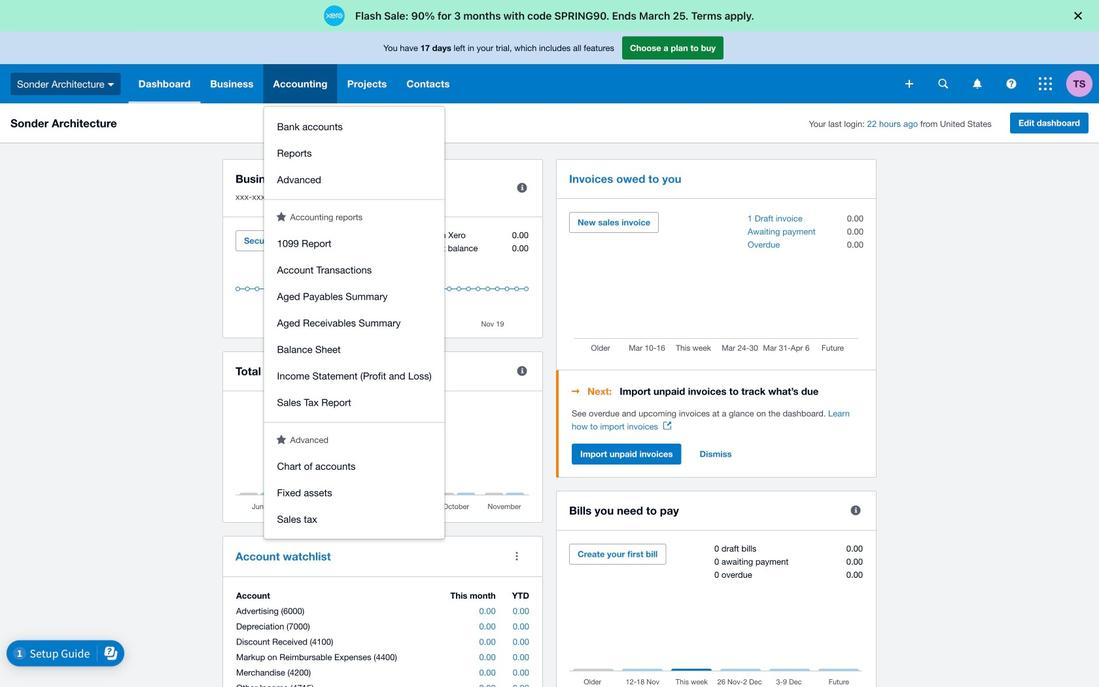 Task type: describe. For each thing, give the bounding box(es) containing it.
favourites image
[[277, 435, 286, 445]]

accounts watchlist options image
[[504, 543, 530, 570]]



Task type: vqa. For each thing, say whether or not it's contained in the screenshot.
the Accounts WatchList options Icon
yes



Task type: locate. For each thing, give the bounding box(es) containing it.
group
[[264, 107, 445, 199]]

opens in a new tab image
[[664, 422, 672, 430]]

empty state bank feed widget with a tooltip explaining the feature. includes a 'securely connect a bank account' button and a data-less flat line graph marking four weekly dates, indicating future account balance tracking. image
[[236, 230, 530, 328]]

empty state widget for the total cash in and out feature, displaying a column graph summarising bank transaction data as total money in versus total money out across all connected bank accounts, enabling a visual comparison of the two amounts. image
[[236, 405, 530, 513]]

list box
[[264, 107, 445, 539]]

0 horizontal spatial svg image
[[906, 80, 914, 88]]

favourites image
[[277, 212, 286, 222]]

reports group
[[264, 224, 445, 422]]

1 horizontal spatial svg image
[[1007, 79, 1017, 89]]

advanced group
[[264, 447, 445, 539]]

svg image
[[1040, 77, 1053, 90], [939, 79, 949, 89], [974, 79, 982, 89], [108, 83, 114, 86]]

svg image
[[1007, 79, 1017, 89], [906, 80, 914, 88]]

dialog
[[0, 0, 1100, 31]]

empty state of the bills widget with a 'create your first bill' button and an unpopulated column graph. image
[[570, 544, 864, 687]]

banner
[[0, 31, 1100, 539]]

panel body document
[[572, 407, 864, 433], [572, 407, 864, 433]]

heading
[[572, 384, 864, 399]]



